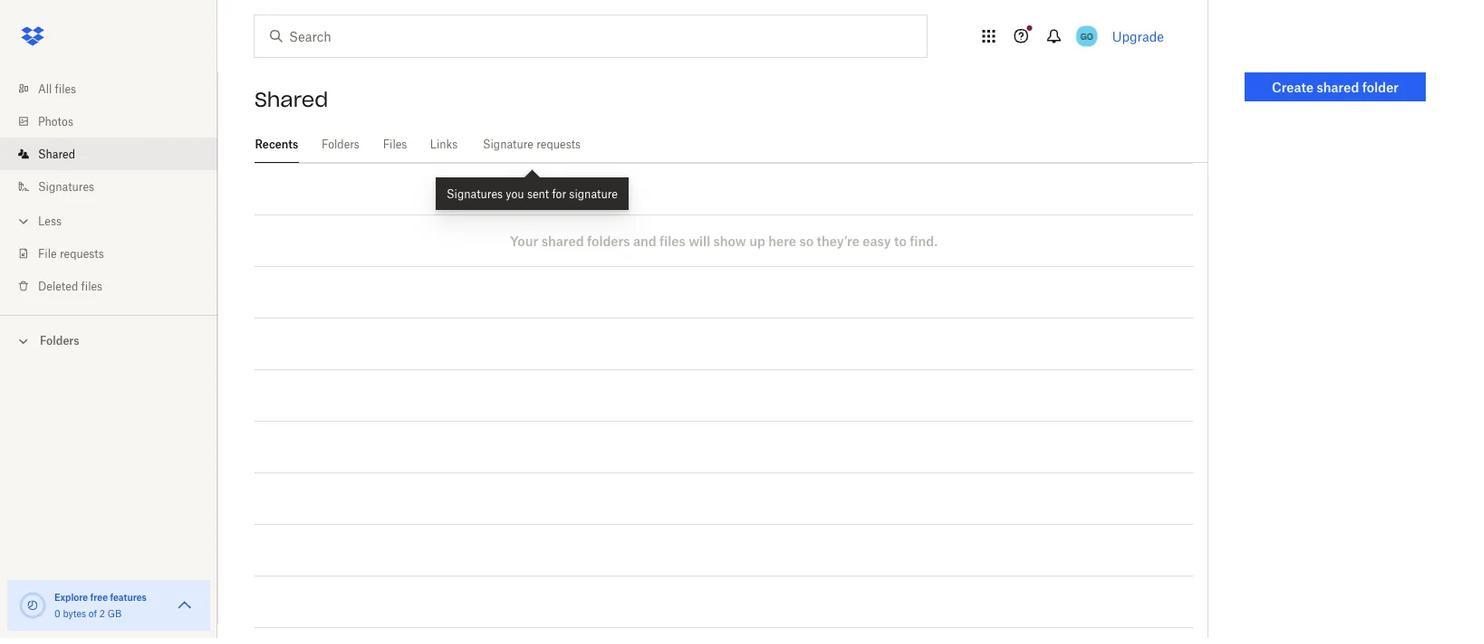 Task type: describe. For each thing, give the bounding box(es) containing it.
shared for your
[[542, 233, 584, 249]]

list containing all files
[[0, 62, 217, 315]]

features
[[110, 592, 147, 603]]

for
[[552, 187, 566, 201]]

1 vertical spatial files
[[660, 233, 686, 249]]

folders
[[587, 233, 630, 249]]

signature requests
[[483, 138, 581, 151]]

signature requests link
[[480, 127, 584, 160]]

signatures you sent for signature
[[447, 187, 618, 201]]

shared for create
[[1317, 79, 1359, 95]]

signatures link
[[14, 170, 217, 203]]

files link
[[382, 127, 408, 160]]

quota usage element
[[18, 592, 47, 621]]

they're
[[817, 233, 860, 249]]

folders button
[[0, 327, 217, 354]]

0
[[54, 608, 60, 620]]

signatures for signatures
[[38, 180, 94, 193]]

create shared folder button
[[1245, 72, 1426, 101]]

file
[[38, 247, 57, 260]]

explore
[[54, 592, 88, 603]]

up
[[749, 233, 765, 249]]

free
[[90, 592, 108, 603]]

photos link
[[14, 105, 217, 138]]

find.
[[910, 233, 938, 249]]

tab list containing recents
[[255, 127, 1208, 163]]

your shared folders and files will show up here so they're easy to find.
[[510, 233, 938, 249]]

deleted files
[[38, 280, 102, 293]]

shared link
[[14, 138, 217, 170]]

so
[[799, 233, 814, 249]]

photos
[[38, 115, 73, 128]]

all files link
[[14, 72, 217, 105]]

gb
[[107, 608, 122, 620]]

Search in folder "Dropbox" text field
[[289, 26, 890, 46]]

show
[[714, 233, 746, 249]]

links link
[[429, 127, 458, 160]]

all
[[38, 82, 52, 96]]

you
[[506, 187, 524, 201]]

files for all files
[[55, 82, 76, 96]]

shared inside shared link
[[38, 147, 75, 161]]

recents link
[[255, 127, 299, 160]]



Task type: vqa. For each thing, say whether or not it's contained in the screenshot.
Any folder
no



Task type: locate. For each thing, give the bounding box(es) containing it.
list
[[0, 62, 217, 315]]

signatures up less
[[38, 180, 94, 193]]

recents
[[255, 138, 298, 151]]

1 horizontal spatial shared
[[255, 87, 328, 112]]

folders left files
[[322, 138, 360, 151]]

shared up recents "link" on the top left of the page
[[255, 87, 328, 112]]

shared right your
[[542, 233, 584, 249]]

explore free features 0 bytes of 2 gb
[[54, 592, 147, 620]]

files
[[55, 82, 76, 96], [660, 233, 686, 249], [81, 280, 102, 293]]

1 horizontal spatial requests
[[537, 138, 581, 151]]

of
[[89, 608, 97, 620]]

file requests
[[38, 247, 104, 260]]

dropbox image
[[14, 18, 51, 54]]

0 horizontal spatial folders
[[40, 334, 79, 348]]

1 horizontal spatial signatures
[[447, 187, 503, 201]]

1 vertical spatial folders
[[40, 334, 79, 348]]

requests for signature requests
[[537, 138, 581, 151]]

shared
[[1317, 79, 1359, 95], [542, 233, 584, 249]]

bytes
[[63, 608, 86, 620]]

0 horizontal spatial signatures
[[38, 180, 94, 193]]

upgrade link
[[1112, 29, 1164, 44]]

shared inside button
[[1317, 79, 1359, 95]]

0 horizontal spatial shared
[[542, 233, 584, 249]]

go button
[[1072, 22, 1101, 51]]

files right deleted
[[81, 280, 102, 293]]

files for deleted files
[[81, 280, 102, 293]]

requests up for
[[537, 138, 581, 151]]

folders
[[322, 138, 360, 151], [40, 334, 79, 348]]

0 vertical spatial folders
[[322, 138, 360, 151]]

shared down photos
[[38, 147, 75, 161]]

files inside all files link
[[55, 82, 76, 96]]

tab list
[[255, 127, 1208, 163]]

create shared folder
[[1272, 79, 1399, 95]]

1 horizontal spatial shared
[[1317, 79, 1359, 95]]

folders inside 'link'
[[322, 138, 360, 151]]

1 vertical spatial requests
[[60, 247, 104, 260]]

folder
[[1362, 79, 1399, 95]]

links
[[430, 138, 458, 151]]

requests for file requests
[[60, 247, 104, 260]]

deleted
[[38, 280, 78, 293]]

deleted files link
[[14, 270, 217, 303]]

upgrade
[[1112, 29, 1164, 44]]

0 horizontal spatial requests
[[60, 247, 104, 260]]

requests inside 'list'
[[60, 247, 104, 260]]

easy
[[863, 233, 891, 249]]

0 vertical spatial shared
[[255, 87, 328, 112]]

signatures left you
[[447, 187, 503, 201]]

files inside deleted files link
[[81, 280, 102, 293]]

shared left folder
[[1317, 79, 1359, 95]]

0 vertical spatial files
[[55, 82, 76, 96]]

signature
[[569, 187, 618, 201]]

files right 'all'
[[55, 82, 76, 96]]

1 horizontal spatial files
[[81, 280, 102, 293]]

to
[[894, 233, 907, 249]]

your
[[510, 233, 538, 249]]

all files
[[38, 82, 76, 96]]

requests
[[537, 138, 581, 151], [60, 247, 104, 260]]

less image
[[14, 212, 33, 231]]

requests right file
[[60, 247, 104, 260]]

1 vertical spatial shared
[[542, 233, 584, 249]]

here
[[769, 233, 796, 249]]

folders down deleted
[[40, 334, 79, 348]]

signatures inside signatures link
[[38, 180, 94, 193]]

folders inside button
[[40, 334, 79, 348]]

0 vertical spatial requests
[[537, 138, 581, 151]]

go
[[1081, 30, 1093, 42]]

will
[[689, 233, 710, 249]]

0 horizontal spatial shared
[[38, 147, 75, 161]]

shared list item
[[0, 138, 217, 170]]

0 vertical spatial shared
[[1317, 79, 1359, 95]]

and
[[633, 233, 657, 249]]

0 horizontal spatial files
[[55, 82, 76, 96]]

files left the will
[[660, 233, 686, 249]]

2
[[99, 608, 105, 620]]

less
[[38, 214, 62, 228]]

file requests link
[[14, 237, 217, 270]]

shared
[[255, 87, 328, 112], [38, 147, 75, 161]]

signatures for signatures you sent for signature
[[447, 187, 503, 201]]

sent
[[527, 187, 549, 201]]

signature
[[483, 138, 534, 151]]

folders link
[[321, 127, 361, 160]]

create
[[1272, 79, 1314, 95]]

1 vertical spatial shared
[[38, 147, 75, 161]]

1 horizontal spatial folders
[[322, 138, 360, 151]]

2 vertical spatial files
[[81, 280, 102, 293]]

files
[[383, 138, 407, 151]]

requests inside tab list
[[537, 138, 581, 151]]

2 horizontal spatial files
[[660, 233, 686, 249]]

signatures
[[38, 180, 94, 193], [447, 187, 503, 201]]



